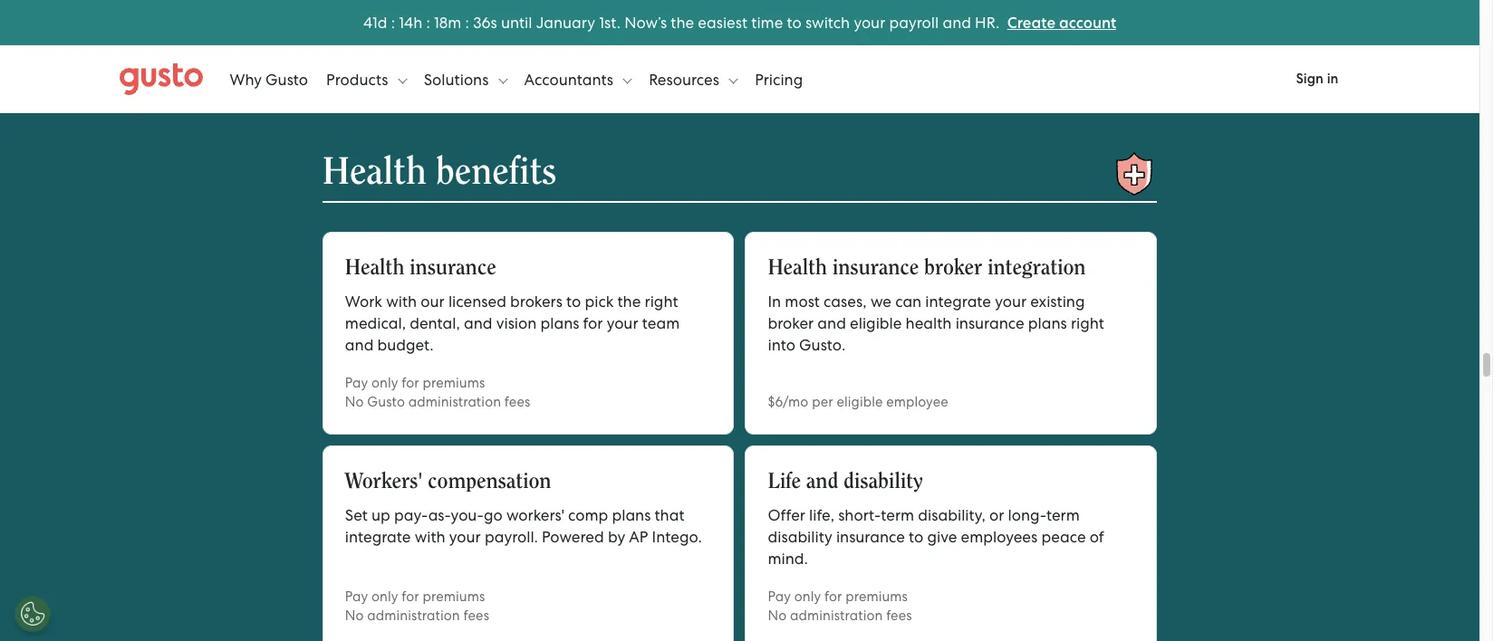Task type: vqa. For each thing, say whether or not it's contained in the screenshot.


Task type: describe. For each thing, give the bounding box(es) containing it.
budget.
[[378, 336, 434, 354]]

you-
[[451, 507, 484, 525]]

1 vertical spatial eligible
[[837, 394, 883, 411]]

premium
[[503, 43, 558, 59]]

$6/mo
[[768, 394, 809, 411]]

payroll.
[[485, 528, 538, 547]]

8
[[439, 13, 448, 31]]

pay 15% of identified tax credits discounts available with premium plan
[[345, 24, 590, 59]]

for for health insurance
[[402, 375, 420, 392]]

workers' compensation
[[345, 471, 551, 493]]

health benefits
[[323, 153, 557, 191]]

fees for workers' compensation
[[464, 608, 490, 625]]

d :
[[378, 13, 395, 31]]

switch
[[806, 13, 850, 31]]

pay for workers' compensation
[[345, 589, 368, 606]]

broker inside in most cases, we can integrate your existing broker and eligible health insurance plans right into gusto.
[[768, 315, 814, 333]]

products button
[[326, 52, 407, 107]]

most
[[785, 293, 820, 311]]

health insurance broker integration
[[768, 257, 1086, 279]]

why gusto
[[230, 70, 308, 88]]

for for workers' compensation
[[402, 589, 420, 606]]

plans for health insurance broker integration
[[1029, 315, 1068, 333]]

administration for life
[[790, 608, 883, 625]]

premiums for and
[[846, 589, 908, 606]]

the inside the work with our licensed brokers to pick the right medical, dental, and vision plans for your team and budget.
[[618, 293, 641, 311]]

pay for life and disability
[[768, 589, 791, 606]]

with inside the work with our licensed brokers to pick the right medical, dental, and vision plans for your team and budget.
[[386, 293, 417, 311]]

to inside offer life, short-term disability, or long-term disability insurance to give employees peace of mind.
[[909, 528, 924, 547]]

pricing link
[[755, 52, 803, 107]]

health for health insurance broker integration
[[768, 257, 828, 279]]

compensation
[[428, 471, 551, 493]]

1 4 from the left
[[363, 13, 373, 31]]

as-
[[428, 507, 451, 525]]

no for life
[[768, 608, 787, 625]]

3 1 from the left
[[434, 13, 439, 31]]

1st.
[[599, 13, 621, 31]]

ap
[[629, 528, 648, 547]]

licensed
[[449, 293, 507, 311]]

2 4 from the left
[[404, 13, 413, 31]]

available
[[409, 43, 469, 59]]

6
[[482, 13, 491, 31]]

for for life and disability
[[825, 589, 842, 606]]

cases,
[[824, 293, 867, 311]]

sign
[[1297, 71, 1324, 87]]

2 1 from the left
[[399, 13, 404, 31]]

1 1 from the left
[[373, 13, 378, 31]]

0 vertical spatial broker
[[925, 257, 983, 279]]

life,
[[810, 507, 835, 525]]

right inside in most cases, we can integrate your existing broker and eligible health insurance plans right into gusto.
[[1071, 315, 1105, 333]]

into
[[768, 336, 796, 354]]

discounts
[[345, 43, 406, 59]]

accountants
[[524, 70, 617, 88]]

eligible inside in most cases, we can integrate your existing broker and eligible health insurance plans right into gusto.
[[850, 315, 902, 333]]

disability,
[[919, 507, 986, 525]]

pick
[[585, 293, 614, 311]]

mind.
[[768, 550, 808, 568]]

integration
[[988, 257, 1086, 279]]

why gusto link
[[230, 52, 308, 107]]

short-
[[839, 507, 881, 525]]

health insurance
[[345, 257, 496, 279]]

per
[[812, 394, 834, 411]]

go
[[484, 507, 503, 525]]

powered
[[542, 528, 604, 547]]

dental,
[[410, 315, 460, 333]]

long-
[[1009, 507, 1047, 525]]

your inside in most cases, we can integrate your existing broker and eligible health insurance plans right into gusto.
[[995, 293, 1027, 311]]

main element
[[119, 52, 1361, 107]]

pay-
[[394, 507, 428, 525]]

sign in link
[[1275, 59, 1361, 100]]

hr.
[[975, 13, 1000, 31]]

create
[[1008, 13, 1056, 32]]

create account link
[[1008, 13, 1117, 32]]

sign in
[[1297, 71, 1339, 87]]

s
[[491, 13, 497, 31]]

only for health
[[372, 375, 398, 392]]

and up 'life,'
[[807, 471, 839, 493]]

our
[[421, 293, 445, 311]]

payroll
[[890, 13, 939, 31]]

comp
[[568, 507, 608, 525]]

workers'
[[507, 507, 565, 525]]

pay only for premiums no administration fees for compensation
[[345, 589, 490, 625]]

h :
[[413, 13, 430, 31]]

employees
[[961, 528, 1038, 547]]

can
[[896, 293, 922, 311]]

now's
[[625, 13, 667, 31]]

peace
[[1042, 528, 1086, 547]]

intego.
[[652, 528, 702, 547]]

pay only for premiums no gusto administration fees
[[345, 375, 531, 411]]

your inside set up pay-as-you-go workers' comp plans that integrate with your payroll. powered by ap intego.
[[449, 528, 481, 547]]

accountants button
[[524, 52, 632, 107]]

existing
[[1031, 293, 1085, 311]]

we
[[871, 293, 892, 311]]

pricing
[[755, 70, 803, 88]]

insurance up our
[[410, 257, 496, 279]]

easiest
[[698, 13, 748, 31]]

that
[[655, 507, 685, 525]]

4 1 d : 1 4 h : 1 8 m : 3 6 s until january 1st. now's the easiest time to switch your payroll and hr. create account
[[363, 13, 1117, 32]]

medical,
[[345, 315, 406, 333]]

health
[[906, 315, 952, 333]]



Task type: locate. For each thing, give the bounding box(es) containing it.
and down the licensed
[[464, 315, 493, 333]]

workers'
[[345, 471, 423, 493]]

benefits
[[436, 153, 557, 191]]

health for health insurance
[[345, 257, 405, 279]]

0 horizontal spatial broker
[[768, 315, 814, 333]]

administration for workers'
[[367, 608, 460, 625]]

with inside pay 15% of identified tax credits discounts available with premium plan
[[472, 43, 499, 59]]

give
[[928, 528, 958, 547]]

and left hr.
[[943, 13, 972, 31]]

gusto right why
[[266, 70, 308, 88]]

1 vertical spatial broker
[[768, 315, 814, 333]]

4
[[363, 13, 373, 31], [404, 13, 413, 31]]

resources button
[[649, 52, 738, 107]]

2 horizontal spatial fees
[[887, 608, 913, 625]]

administration inside pay only for premiums no gusto administration fees
[[409, 394, 501, 411]]

to inside the work with our licensed brokers to pick the right medical, dental, and vision plans for your team and budget.
[[567, 293, 581, 311]]

1 vertical spatial integrate
[[345, 528, 411, 547]]

and up gusto.
[[818, 315, 847, 333]]

up
[[372, 507, 390, 525]]

fees for life and disability
[[887, 608, 913, 625]]

1 term from the left
[[881, 507, 915, 525]]

gusto inside pay only for premiums no gusto administration fees
[[367, 394, 405, 411]]

plans down "existing"
[[1029, 315, 1068, 333]]

to inside 4 1 d : 1 4 h : 1 8 m : 3 6 s until january 1st. now's the easiest time to switch your payroll and hr. create account
[[787, 13, 802, 31]]

1 vertical spatial of
[[1090, 528, 1105, 547]]

integrate down up
[[345, 528, 411, 547]]

premiums for insurance
[[423, 375, 485, 392]]

set up pay-as-you-go workers' comp plans that integrate with your payroll. powered by ap intego.
[[345, 507, 702, 547]]

pay down medical,
[[345, 375, 368, 392]]

your down integration
[[995, 293, 1027, 311]]

disability up short-
[[844, 471, 923, 493]]

the inside 4 1 d : 1 4 h : 1 8 m : 3 6 s until january 1st. now's the easiest time to switch your payroll and hr. create account
[[671, 13, 694, 31]]

right down "existing"
[[1071, 315, 1105, 333]]

1 up discounts
[[373, 13, 378, 31]]

until
[[501, 13, 533, 31]]

1 vertical spatial with
[[386, 293, 417, 311]]

term left disability,
[[881, 507, 915, 525]]

integrate up health
[[926, 293, 992, 311]]

1 horizontal spatial plans
[[612, 507, 651, 525]]

with inside set up pay-as-you-go workers' comp plans that integrate with your payroll. powered by ap intego.
[[415, 528, 446, 547]]

1 horizontal spatial pay only for premiums no administration fees
[[768, 589, 913, 625]]

and down medical,
[[345, 336, 374, 354]]

right
[[645, 293, 678, 311], [1071, 315, 1105, 333]]

0 horizontal spatial the
[[618, 293, 641, 311]]

insurance right health
[[956, 315, 1025, 333]]

0 vertical spatial right
[[645, 293, 678, 311]]

0 horizontal spatial 1
[[373, 13, 378, 31]]

pay inside pay only for premiums no gusto administration fees
[[345, 375, 368, 392]]

and inside 4 1 d : 1 4 h : 1 8 m : 3 6 s until january 1st. now's the easiest time to switch your payroll and hr. create account
[[943, 13, 972, 31]]

0 vertical spatial disability
[[844, 471, 923, 493]]

insurance inside offer life, short-term disability, or long-term disability insurance to give employees peace of mind.
[[837, 528, 905, 547]]

january
[[536, 13, 596, 31]]

gusto down budget.
[[367, 394, 405, 411]]

plans down brokers
[[541, 315, 580, 333]]

broker
[[925, 257, 983, 279], [768, 315, 814, 333]]

2 vertical spatial to
[[909, 528, 924, 547]]

1 pay only for premiums no administration fees from the left
[[345, 589, 490, 625]]

life and disability
[[768, 471, 923, 493]]

pay for health insurance
[[345, 375, 368, 392]]

of inside offer life, short-term disability, or long-term disability insurance to give employees peace of mind.
[[1090, 528, 1105, 547]]

to
[[787, 13, 802, 31], [567, 293, 581, 311], [909, 528, 924, 547]]

for
[[583, 315, 603, 333], [402, 375, 420, 392], [402, 589, 420, 606], [825, 589, 842, 606]]

work
[[345, 293, 383, 311]]

1 horizontal spatial term
[[1047, 507, 1080, 525]]

only down up
[[372, 589, 398, 606]]

and
[[943, 13, 972, 31], [464, 315, 493, 333], [818, 315, 847, 333], [345, 336, 374, 354], [807, 471, 839, 493]]

in most cases, we can integrate your existing broker and eligible health insurance plans right into gusto.
[[768, 293, 1105, 354]]

0 vertical spatial to
[[787, 13, 802, 31]]

resources
[[649, 70, 723, 88]]

1 vertical spatial gusto
[[367, 394, 405, 411]]

1 vertical spatial disability
[[768, 528, 833, 547]]

for inside the work with our licensed brokers to pick the right medical, dental, and vision plans for your team and budget.
[[583, 315, 603, 333]]

premiums down budget.
[[423, 375, 485, 392]]

employee
[[887, 394, 949, 411]]

0 horizontal spatial integrate
[[345, 528, 411, 547]]

1 horizontal spatial integrate
[[926, 293, 992, 311]]

1 horizontal spatial broker
[[925, 257, 983, 279]]

for inside pay only for premiums no gusto administration fees
[[402, 375, 420, 392]]

disability
[[844, 471, 923, 493], [768, 528, 833, 547]]

0 horizontal spatial pay only for premiums no administration fees
[[345, 589, 490, 625]]

tax
[[479, 24, 499, 40]]

with left our
[[386, 293, 417, 311]]

solutions button
[[424, 52, 508, 107]]

for down 'life,'
[[825, 589, 842, 606]]

set
[[345, 507, 368, 525]]

your inside the work with our licensed brokers to pick the right medical, dental, and vision plans for your team and budget.
[[607, 315, 639, 333]]

only
[[372, 375, 398, 392], [372, 589, 398, 606], [795, 589, 821, 606]]

gusto.
[[800, 336, 846, 354]]

0 horizontal spatial right
[[645, 293, 678, 311]]

0 vertical spatial of
[[399, 24, 411, 40]]

your
[[854, 13, 886, 31], [995, 293, 1027, 311], [607, 315, 639, 333], [449, 528, 481, 547]]

your inside 4 1 d : 1 4 h : 1 8 m : 3 6 s until january 1st. now's the easiest time to switch your payroll and hr. create account
[[854, 13, 886, 31]]

pay down mind.
[[768, 589, 791, 606]]

1 horizontal spatial 4
[[404, 13, 413, 31]]

0 horizontal spatial 4
[[363, 13, 373, 31]]

term up "peace"
[[1047, 507, 1080, 525]]

right up team
[[645, 293, 678, 311]]

fees inside pay only for premiums no gusto administration fees
[[505, 394, 531, 411]]

with down 'tax'
[[472, 43, 499, 59]]

15%
[[372, 24, 395, 40]]

only for workers'
[[372, 589, 398, 606]]

solutions
[[424, 70, 493, 88]]

0 vertical spatial with
[[472, 43, 499, 59]]

3
[[473, 13, 482, 31]]

plans inside set up pay-as-you-go workers' comp plans that integrate with your payroll. powered by ap intego.
[[612, 507, 651, 525]]

of inside pay 15% of identified tax credits discounts available with premium plan
[[399, 24, 411, 40]]

fees down payroll.
[[464, 608, 490, 625]]

pay inside pay 15% of identified tax credits discounts available with premium plan
[[345, 24, 368, 40]]

term
[[881, 507, 915, 525], [1047, 507, 1080, 525]]

no inside pay only for premiums no gusto administration fees
[[345, 394, 364, 411]]

to left give
[[909, 528, 924, 547]]

m :
[[448, 13, 469, 31]]

premiums
[[423, 375, 485, 392], [423, 589, 485, 606], [846, 589, 908, 606]]

plan
[[562, 43, 590, 59]]

integrate inside set up pay-as-you-go workers' comp plans that integrate with your payroll. powered by ap intego.
[[345, 528, 411, 547]]

4 right d :
[[404, 13, 413, 31]]

1 horizontal spatial right
[[1071, 315, 1105, 333]]

gusto inside why gusto link
[[266, 70, 308, 88]]

of left h :
[[399, 24, 411, 40]]

1 horizontal spatial fees
[[505, 394, 531, 411]]

plans inside the work with our licensed brokers to pick the right medical, dental, and vision plans for your team and budget.
[[541, 315, 580, 333]]

plans up ap
[[612, 507, 651, 525]]

eligible down we
[[850, 315, 902, 333]]

1 horizontal spatial gusto
[[367, 394, 405, 411]]

plans
[[541, 315, 580, 333], [1029, 315, 1068, 333], [612, 507, 651, 525]]

team
[[642, 315, 680, 333]]

pay only for premiums no administration fees
[[345, 589, 490, 625], [768, 589, 913, 625]]

1 right h :
[[434, 13, 439, 31]]

disability up mind.
[[768, 528, 833, 547]]

life
[[768, 471, 801, 493]]

for down pick at the top of page
[[583, 315, 603, 333]]

integrate inside in most cases, we can integrate your existing broker and eligible health insurance plans right into gusto.
[[926, 293, 992, 311]]

1 horizontal spatial disability
[[844, 471, 923, 493]]

identified
[[415, 24, 476, 40]]

0 vertical spatial the
[[671, 13, 694, 31]]

1 right d :
[[399, 13, 404, 31]]

0 horizontal spatial fees
[[464, 608, 490, 625]]

premiums for compensation
[[423, 589, 485, 606]]

with down "as-"
[[415, 528, 446, 547]]

offer
[[768, 507, 806, 525]]

pay only for premiums no administration fees for and
[[768, 589, 913, 625]]

integrate
[[926, 293, 992, 311], [345, 528, 411, 547]]

0 horizontal spatial term
[[881, 507, 915, 525]]

broker up into
[[768, 315, 814, 333]]

0 horizontal spatial plans
[[541, 315, 580, 333]]

your down pick at the top of page
[[607, 315, 639, 333]]

work with our licensed brokers to pick the right medical, dental, and vision plans for your team and budget.
[[345, 293, 680, 354]]

in
[[1328, 71, 1339, 87]]

only inside pay only for premiums no gusto administration fees
[[372, 375, 398, 392]]

fees
[[505, 394, 531, 411], [464, 608, 490, 625], [887, 608, 913, 625]]

plans for health insurance
[[541, 315, 580, 333]]

2 term from the left
[[1047, 507, 1080, 525]]

2 pay only for premiums no administration fees from the left
[[768, 589, 913, 625]]

0 vertical spatial integrate
[[926, 293, 992, 311]]

0 horizontal spatial disability
[[768, 528, 833, 547]]

no for health
[[345, 394, 364, 411]]

your right switch
[[854, 13, 886, 31]]

vision
[[496, 315, 537, 333]]

online payroll services, hr, and benefits | gusto image
[[119, 63, 203, 96]]

for down 'pay-'
[[402, 589, 420, 606]]

disability inside offer life, short-term disability, or long-term disability insurance to give employees peace of mind.
[[768, 528, 833, 547]]

1 horizontal spatial of
[[1090, 528, 1105, 547]]

pay left 15%
[[345, 24, 368, 40]]

with
[[472, 43, 499, 59], [386, 293, 417, 311], [415, 528, 446, 547]]

offer life, short-term disability, or long-term disability insurance to give employees peace of mind.
[[768, 507, 1105, 568]]

broker up in most cases, we can integrate your existing broker and eligible health insurance plans right into gusto.
[[925, 257, 983, 279]]

insurance inside in most cases, we can integrate your existing broker and eligible health insurance plans right into gusto.
[[956, 315, 1025, 333]]

1 horizontal spatial to
[[787, 13, 802, 31]]

the right 'now's'
[[671, 13, 694, 31]]

0 horizontal spatial gusto
[[266, 70, 308, 88]]

1 horizontal spatial 1
[[399, 13, 404, 31]]

eligible
[[850, 315, 902, 333], [837, 394, 883, 411]]

1 vertical spatial right
[[1071, 315, 1105, 333]]

account
[[1060, 13, 1117, 32]]

2 horizontal spatial 1
[[434, 13, 439, 31]]

your down you-
[[449, 528, 481, 547]]

and inside in most cases, we can integrate your existing broker and eligible health insurance plans right into gusto.
[[818, 315, 847, 333]]

eligible right the per on the bottom of page
[[837, 394, 883, 411]]

insurance up we
[[833, 257, 919, 279]]

1
[[373, 13, 378, 31], [399, 13, 404, 31], [434, 13, 439, 31]]

0 vertical spatial gusto
[[266, 70, 308, 88]]

no for workers'
[[345, 608, 364, 625]]

pay down set at the left of page
[[345, 589, 368, 606]]

only for life
[[795, 589, 821, 606]]

1 vertical spatial the
[[618, 293, 641, 311]]

premiums down short-
[[846, 589, 908, 606]]

credits
[[503, 24, 545, 40]]

$6/mo per eligible employee
[[768, 394, 949, 411]]

insurance
[[410, 257, 496, 279], [833, 257, 919, 279], [956, 315, 1025, 333], [837, 528, 905, 547]]

fees down offer life, short-term disability, or long-term disability insurance to give employees peace of mind.
[[887, 608, 913, 625]]

0 vertical spatial eligible
[[850, 315, 902, 333]]

the
[[671, 13, 694, 31], [618, 293, 641, 311]]

insurance down short-
[[837, 528, 905, 547]]

2 horizontal spatial plans
[[1029, 315, 1068, 333]]

plans inside in most cases, we can integrate your existing broker and eligible health insurance plans right into gusto.
[[1029, 315, 1068, 333]]

4 left d :
[[363, 13, 373, 31]]

1 horizontal spatial the
[[671, 13, 694, 31]]

or
[[990, 507, 1005, 525]]

right inside the work with our licensed brokers to pick the right medical, dental, and vision plans for your team and budget.
[[645, 293, 678, 311]]

1 vertical spatial to
[[567, 293, 581, 311]]

only down mind.
[[795, 589, 821, 606]]

to right time
[[787, 13, 802, 31]]

of right "peace"
[[1090, 528, 1105, 547]]

products
[[326, 70, 392, 88]]

2 vertical spatial with
[[415, 528, 446, 547]]

by
[[608, 528, 626, 547]]

administration
[[409, 394, 501, 411], [367, 608, 460, 625], [790, 608, 883, 625]]

fees down vision
[[505, 394, 531, 411]]

premiums inside pay only for premiums no gusto administration fees
[[423, 375, 485, 392]]

0 horizontal spatial to
[[567, 293, 581, 311]]

pay
[[345, 24, 368, 40], [345, 375, 368, 392], [345, 589, 368, 606], [768, 589, 791, 606]]

no
[[345, 394, 364, 411], [345, 608, 364, 625], [768, 608, 787, 625]]

why
[[230, 70, 262, 88]]

premiums down you-
[[423, 589, 485, 606]]

for down budget.
[[402, 375, 420, 392]]

only down budget.
[[372, 375, 398, 392]]

2 horizontal spatial to
[[909, 528, 924, 547]]

to left pick at the top of page
[[567, 293, 581, 311]]

time
[[752, 13, 783, 31]]

the right pick at the top of page
[[618, 293, 641, 311]]

0 horizontal spatial of
[[399, 24, 411, 40]]

brokers
[[510, 293, 563, 311]]



